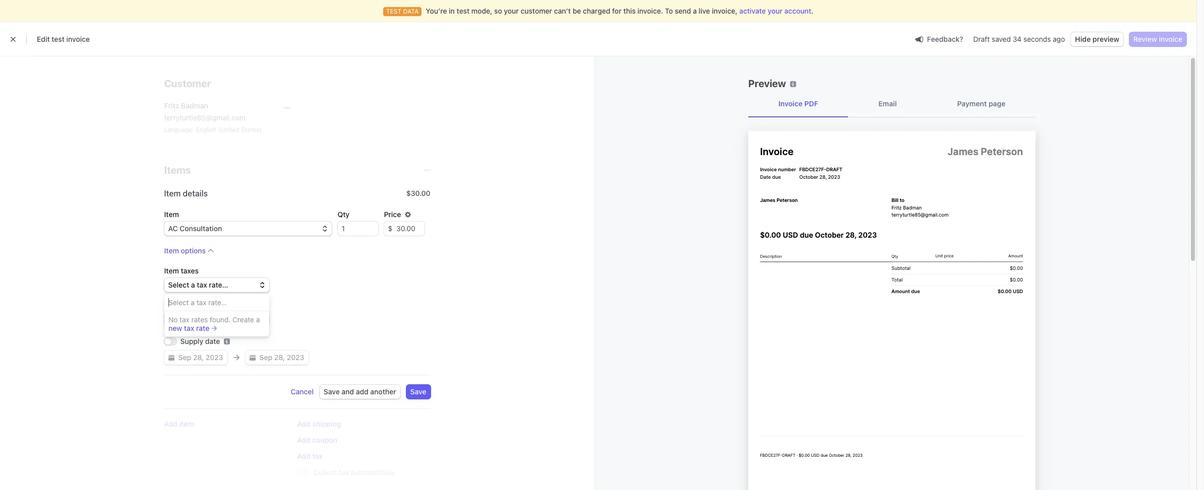 Task type: vqa. For each thing, say whether or not it's contained in the screenshot.
Add related to Add item
yes



Task type: locate. For each thing, give the bounding box(es) containing it.
edit
[[37, 35, 50, 43]]

2023 down date
[[206, 354, 223, 362]]

1 vertical spatial a
[[191, 281, 195, 290]]

1 horizontal spatial a
[[256, 316, 260, 324]]

page
[[989, 99, 1006, 108]]

test right in at left top
[[457, 7, 470, 15]]

0 horizontal spatial invoice
[[66, 35, 90, 43]]

test right edit
[[52, 35, 65, 43]]

add
[[356, 388, 369, 397]]

1 28, from the left
[[193, 354, 204, 362]]

1 vertical spatial test
[[52, 35, 65, 43]]

0 horizontal spatial your
[[504, 7, 519, 15]]

1 horizontal spatial 2023
[[287, 354, 304, 362]]

add coupon button
[[297, 436, 338, 446]]

item
[[164, 189, 181, 198], [164, 210, 179, 219], [164, 247, 179, 255], [164, 267, 179, 275], [164, 301, 179, 310]]

cancel
[[291, 388, 314, 397]]

1 save from the left
[[324, 388, 340, 397]]

be
[[573, 7, 581, 15]]

review invoice button
[[1130, 32, 1187, 46]]

svg image
[[284, 105, 290, 111], [249, 355, 256, 361]]

email
[[879, 99, 897, 108]]

review invoice
[[1134, 35, 1183, 43]]

save left and
[[324, 388, 340, 397]]

item up the no
[[164, 301, 179, 310]]

item left details
[[164, 189, 181, 198]]

1 horizontal spatial invoice
[[1160, 35, 1183, 43]]

2023 for 2nd sep 28, 2023 button from the left
[[287, 354, 304, 362]]

sep 28, 2023 down supply date
[[178, 354, 223, 362]]

add left item
[[164, 420, 178, 429]]

1 item from the top
[[164, 189, 181, 198]]

sep 28, 2023 button down supply
[[164, 351, 227, 365]]

a right create
[[256, 316, 260, 324]]

1 sep 28, 2023 from the left
[[178, 354, 223, 362]]

feedback? button
[[911, 32, 968, 46]]

a
[[693, 7, 697, 15], [191, 281, 195, 290], [256, 316, 260, 324]]

sep
[[178, 354, 191, 362], [260, 354, 272, 362]]

a left live
[[693, 7, 697, 15]]

item up 'select'
[[164, 267, 179, 275]]

hide preview button
[[1072, 32, 1124, 46]]

tax left rate…
[[197, 281, 207, 290]]

tax inside button
[[313, 453, 323, 461]]

2 2023 from the left
[[287, 354, 304, 362]]

tax right the no
[[180, 316, 190, 324]]

add up add tax on the left of page
[[297, 436, 311, 445]]

0 horizontal spatial 28,
[[193, 354, 204, 362]]

2 invoice from the left
[[1160, 35, 1183, 43]]

seconds
[[1024, 35, 1051, 43]]

2 28, from the left
[[274, 354, 285, 362]]

1 2023 from the left
[[206, 354, 223, 362]]

for
[[612, 7, 622, 15]]

0 horizontal spatial sep 28, 2023 button
[[164, 351, 227, 365]]

1 horizontal spatial sep
[[260, 354, 272, 362]]

badman
[[181, 101, 208, 110]]

1 horizontal spatial svg image
[[284, 105, 290, 111]]

charged
[[583, 7, 611, 15]]

fritz
[[164, 101, 179, 110]]

select a tax rate… button
[[164, 278, 269, 293]]

0 horizontal spatial 2023
[[206, 354, 223, 362]]

None text field
[[338, 222, 378, 236]]

item for item options
[[164, 247, 179, 255]]

item taxes
[[164, 267, 199, 275]]

tax
[[197, 281, 207, 290], [180, 316, 190, 324], [184, 324, 194, 333], [313, 453, 323, 461], [339, 469, 349, 477]]

$
[[388, 224, 393, 233]]

1 horizontal spatial 28,
[[274, 354, 285, 362]]

1 sep 28, 2023 button from the left
[[164, 351, 227, 365]]

1 horizontal spatial test
[[457, 7, 470, 15]]

$0.00 text field
[[393, 222, 425, 236]]

a right 'select'
[[191, 281, 195, 290]]

item
[[179, 420, 194, 429]]

0 vertical spatial test
[[457, 7, 470, 15]]

1 horizontal spatial save
[[410, 388, 427, 397]]

0 vertical spatial a
[[693, 7, 697, 15]]

0 horizontal spatial test
[[52, 35, 65, 43]]

2 vertical spatial a
[[256, 316, 260, 324]]

save right another
[[410, 388, 427, 397]]

your right activate
[[768, 7, 783, 15]]

item for item details
[[164, 189, 181, 198]]

item left options
[[164, 247, 179, 255]]

1 horizontal spatial your
[[768, 7, 783, 15]]

found.
[[210, 316, 231, 324]]

sep 28, 2023 up cancel at the left
[[260, 354, 304, 362]]

language:
[[164, 126, 194, 134]]

mode,
[[472, 7, 493, 15]]

item up ac on the left of the page
[[164, 210, 179, 219]]

add down add coupon button
[[297, 453, 311, 461]]

you're in test mode, so your customer can't be charged for this invoice. to send a live invoice, activate your account .
[[426, 7, 814, 15]]

1 horizontal spatial sep 28, 2023 button
[[245, 351, 309, 365]]

item inside button
[[164, 247, 179, 255]]

activate
[[740, 7, 766, 15]]

feedback?
[[927, 35, 964, 43]]

can't
[[554, 7, 571, 15]]

add for add tax
[[297, 453, 311, 461]]

account
[[785, 7, 812, 15]]

invoice right edit
[[66, 35, 90, 43]]

item options
[[164, 247, 206, 255]]

test
[[457, 7, 470, 15], [52, 35, 65, 43]]

ac consultation
[[168, 224, 222, 233]]

sep 28, 2023 button
[[164, 351, 227, 365], [245, 351, 309, 365]]

3 item from the top
[[164, 247, 179, 255]]

2023
[[206, 354, 223, 362], [287, 354, 304, 362]]

2 sep 28, 2023 from the left
[[260, 354, 304, 362]]

shipping
[[313, 420, 341, 429]]

invoice inside button
[[1160, 35, 1183, 43]]

2 sep from the left
[[260, 354, 272, 362]]

coupons
[[181, 301, 210, 310]]

item details
[[164, 189, 208, 198]]

sep 28, 2023 button up cancel at the left
[[245, 351, 309, 365]]

pdf
[[805, 99, 819, 108]]

add tax button
[[297, 452, 323, 462]]

sep 28, 2023
[[178, 354, 223, 362], [260, 354, 304, 362]]

items
[[164, 164, 191, 176]]

2 item from the top
[[164, 210, 179, 219]]

2023 for first sep 28, 2023 button
[[206, 354, 223, 362]]

another
[[370, 388, 396, 397]]

2 your from the left
[[768, 7, 783, 15]]

a inside popup button
[[191, 281, 195, 290]]

add coupon
[[297, 436, 338, 445]]

4 item from the top
[[164, 267, 179, 275]]

collect tax automatically
[[314, 469, 396, 477]]

cancel button
[[291, 387, 314, 398]]

save and add another button
[[320, 385, 400, 400]]

your right so
[[504, 7, 519, 15]]

0 horizontal spatial sep
[[178, 354, 191, 362]]

invoice right review
[[1160, 35, 1183, 43]]

save for save
[[410, 388, 427, 397]]

tab list
[[749, 91, 1036, 118]]

2023 up cancel at the left
[[287, 354, 304, 362]]

1 sep from the left
[[178, 354, 191, 362]]

tax down add coupon button
[[313, 453, 323, 461]]

1 vertical spatial svg image
[[249, 355, 256, 361]]

1 horizontal spatial sep 28, 2023
[[260, 354, 304, 362]]

ac consultation button
[[164, 222, 332, 236]]

customer
[[164, 78, 211, 89]]

to
[[665, 7, 673, 15]]

consultation
[[180, 224, 222, 233]]

add tax
[[297, 453, 323, 461]]

0 horizontal spatial svg image
[[249, 355, 256, 361]]

2 save from the left
[[410, 388, 427, 397]]

tax inside popup button
[[197, 281, 207, 290]]

add inside button
[[297, 420, 311, 429]]

no tax rates found. create a new tax rate
[[168, 316, 260, 333]]

preview
[[1093, 35, 1120, 43]]

5 item from the top
[[164, 301, 179, 310]]

save
[[324, 388, 340, 397], [410, 388, 427, 397]]

0 horizontal spatial save
[[324, 388, 340, 397]]

your
[[504, 7, 519, 15], [768, 7, 783, 15]]

invoice
[[779, 99, 803, 108]]

english
[[196, 126, 217, 134]]

0 horizontal spatial a
[[191, 281, 195, 290]]

add up add coupon
[[297, 420, 311, 429]]

invoice.
[[638, 7, 663, 15]]

states)
[[241, 126, 262, 134]]

0 horizontal spatial sep 28, 2023
[[178, 354, 223, 362]]

tax right collect on the left
[[339, 469, 349, 477]]

tab list containing invoice pdf
[[749, 91, 1036, 118]]

so
[[494, 7, 502, 15]]



Task type: describe. For each thing, give the bounding box(es) containing it.
date
[[205, 337, 220, 346]]

ago
[[1053, 35, 1066, 43]]

price
[[384, 210, 401, 219]]

sep for svg image inside sep 28, 2023 button
[[260, 354, 272, 362]]

activate your account link
[[740, 6, 812, 16]]

add shipping
[[297, 420, 341, 429]]

hide
[[1076, 35, 1091, 43]]

2 sep 28, 2023 button from the left
[[245, 351, 309, 365]]

create
[[233, 316, 254, 324]]

details
[[183, 189, 208, 198]]

add for add coupon
[[297, 436, 311, 445]]

sep 28, 2023 for first sep 28, 2023 button
[[178, 354, 223, 362]]

sep 28, 2023 for 2nd sep 28, 2023 button from the left
[[260, 354, 304, 362]]

item for item taxes
[[164, 267, 179, 275]]

you're
[[426, 7, 447, 15]]

ac
[[168, 224, 178, 233]]

rates
[[192, 316, 208, 324]]

34
[[1013, 35, 1022, 43]]

(united
[[218, 126, 239, 134]]

add item button
[[164, 420, 194, 430]]

add item
[[164, 420, 194, 429]]

2 horizontal spatial a
[[693, 7, 697, 15]]

1 your from the left
[[504, 7, 519, 15]]

taxes
[[181, 267, 199, 275]]

0 vertical spatial svg image
[[284, 105, 290, 111]]

item coupons
[[164, 301, 210, 310]]

supply date
[[180, 337, 220, 346]]

fritz badman terryturtle85@gmail.com language: english (united states)
[[164, 101, 262, 134]]

rate
[[196, 324, 210, 333]]

$ button
[[384, 222, 393, 236]]

and
[[342, 388, 354, 397]]

save button
[[406, 385, 431, 400]]

automatically
[[351, 469, 396, 477]]

preview
[[749, 78, 786, 89]]

saved
[[992, 35, 1011, 43]]

live
[[699, 7, 710, 15]]

qty
[[338, 210, 350, 219]]

send
[[675, 7, 691, 15]]

28, for svg image inside sep 28, 2023 button
[[274, 354, 285, 362]]

tax for collect
[[339, 469, 349, 477]]

tax up supply
[[184, 324, 194, 333]]

add shipping button
[[297, 420, 341, 430]]

draft
[[974, 35, 990, 43]]

.
[[812, 7, 814, 15]]

supply
[[180, 337, 203, 346]]

review
[[1134, 35, 1158, 43]]

item options button
[[164, 246, 214, 256]]

customer
[[521, 7, 552, 15]]

1 invoice from the left
[[66, 35, 90, 43]]

select a tax rate…
[[168, 281, 228, 290]]

in
[[449, 7, 455, 15]]

save for save and add another
[[324, 388, 340, 397]]

item for item
[[164, 210, 179, 219]]

invoice pdf
[[779, 99, 819, 108]]

invoice,
[[712, 7, 738, 15]]

options
[[181, 247, 206, 255]]

28, for svg icon
[[193, 354, 204, 362]]

draft saved 34 seconds ago
[[974, 35, 1066, 43]]

rate…
[[209, 281, 228, 290]]

Select a tax rate… field
[[164, 295, 269, 312]]

svg image
[[168, 355, 174, 361]]

this
[[624, 7, 636, 15]]

tax for no
[[180, 316, 190, 324]]

svg image inside sep 28, 2023 button
[[249, 355, 256, 361]]

payment
[[958, 99, 987, 108]]

add for add item
[[164, 420, 178, 429]]

sep for svg icon
[[178, 354, 191, 362]]

new
[[168, 324, 182, 333]]

coupon
[[313, 436, 338, 445]]

a inside no tax rates found. create a new tax rate
[[256, 316, 260, 324]]

add for add shipping
[[297, 420, 311, 429]]

save and add another
[[324, 388, 396, 397]]

$30.00
[[407, 189, 431, 198]]

select
[[168, 281, 189, 290]]

collect
[[314, 469, 337, 477]]

tax for add
[[313, 453, 323, 461]]

hide preview
[[1076, 35, 1120, 43]]

terryturtle85@gmail.com
[[164, 114, 246, 122]]

new tax rate link
[[168, 324, 217, 333]]

item for item coupons
[[164, 301, 179, 310]]

payment page
[[958, 99, 1006, 108]]

edit test invoice
[[37, 35, 90, 43]]

no
[[168, 316, 178, 324]]



